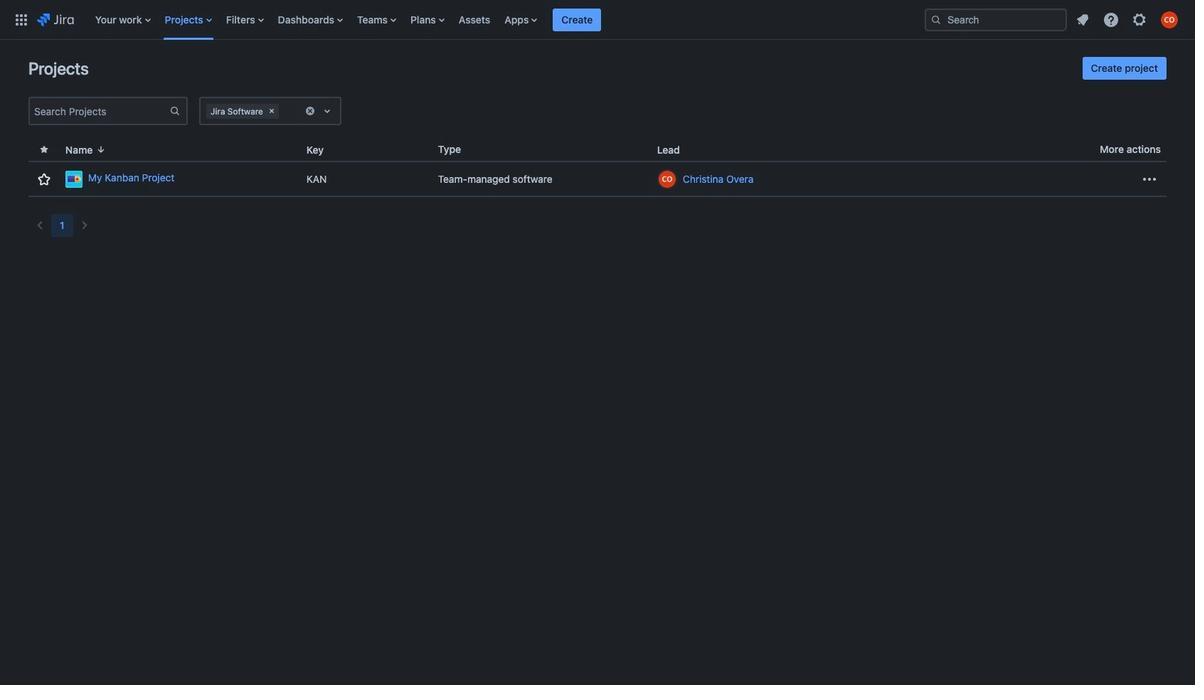 Task type: describe. For each thing, give the bounding box(es) containing it.
1 horizontal spatial list
[[1071, 7, 1187, 32]]

open image
[[319, 102, 336, 120]]

help image
[[1103, 11, 1120, 28]]

clear image
[[266, 105, 278, 117]]

Search Projects text field
[[30, 101, 169, 121]]

star my kanban project image
[[36, 170, 53, 188]]

appswitcher icon image
[[13, 11, 30, 28]]

previous image
[[31, 217, 48, 234]]



Task type: vqa. For each thing, say whether or not it's contained in the screenshot.
Help Icon
yes



Task type: locate. For each thing, give the bounding box(es) containing it.
Choose Jira products text field
[[282, 104, 284, 118]]

notifications image
[[1075, 11, 1092, 28]]

Search field
[[925, 8, 1068, 31]]

primary element
[[9, 0, 914, 40]]

group
[[1083, 57, 1167, 80]]

search image
[[931, 14, 942, 25]]

list item
[[553, 0, 602, 40]]

0 horizontal spatial list
[[88, 0, 914, 40]]

list
[[88, 0, 914, 40], [1071, 7, 1187, 32]]

banner
[[0, 0, 1196, 40]]

jira image
[[37, 11, 74, 28], [37, 11, 74, 28]]

clear image
[[305, 105, 316, 117]]

None search field
[[925, 8, 1068, 31]]

settings image
[[1132, 11, 1149, 28]]

next image
[[76, 217, 93, 234]]

your profile and settings image
[[1162, 11, 1179, 28]]

more image
[[1142, 170, 1159, 188]]



